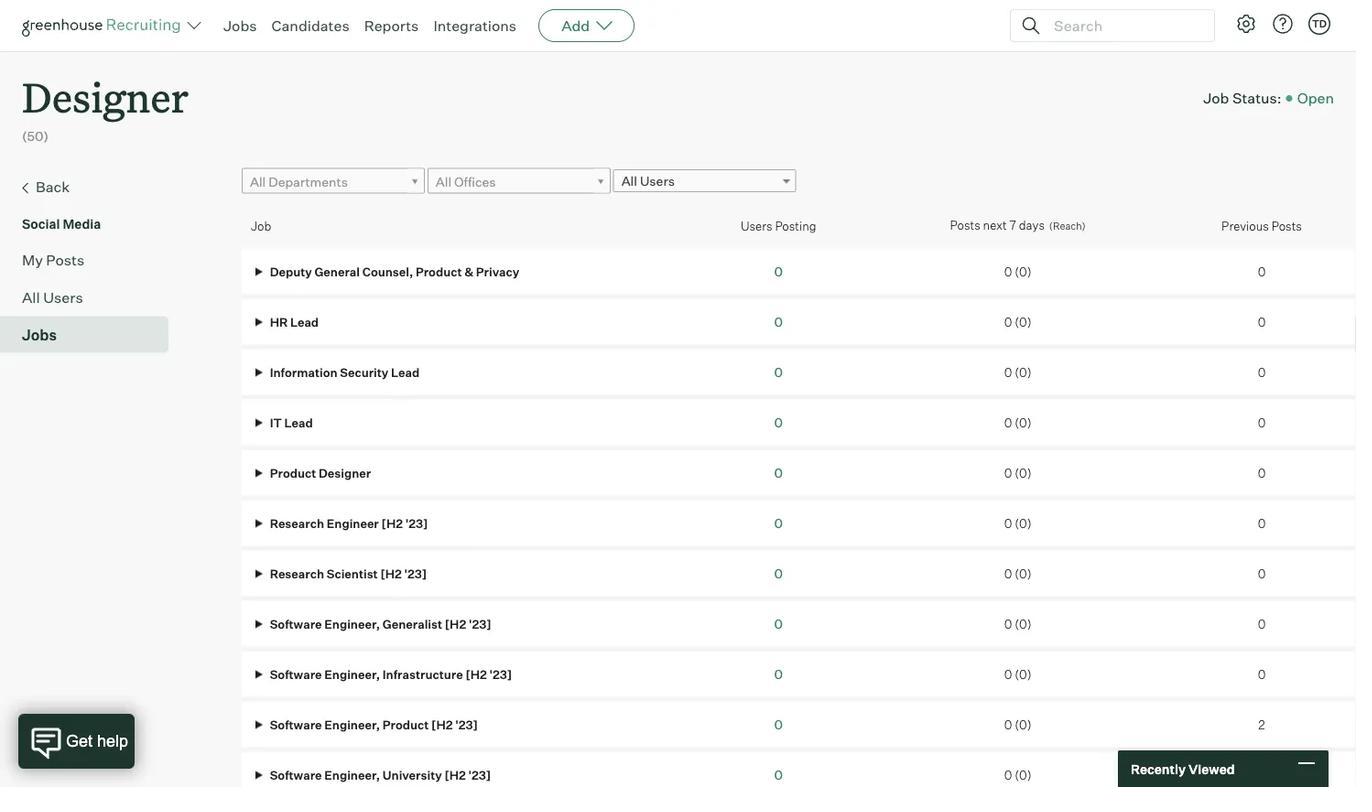 Task type: vqa. For each thing, say whether or not it's contained in the screenshot.
the Users Posting
yes



Task type: describe. For each thing, give the bounding box(es) containing it.
deputy
[[270, 264, 312, 279]]

integrations link
[[433, 16, 517, 35]]

1 vertical spatial product
[[270, 466, 316, 480]]

0 (0) for hr lead
[[1004, 314, 1032, 329]]

posts for my posts
[[46, 251, 84, 269]]

job for job
[[251, 218, 271, 233]]

(0) for research scientist [h2 '23]
[[1015, 566, 1032, 581]]

Search text field
[[1049, 12, 1198, 39]]

[h2 for generalist
[[445, 617, 466, 631]]

previous
[[1222, 218, 1269, 233]]

days
[[1019, 218, 1045, 233]]

0 (0) for software engineer, university [h2 '23]
[[1004, 768, 1032, 782]]

[h2 right scientist
[[380, 566, 402, 581]]

'23] up generalist
[[404, 566, 427, 581]]

(0) for software engineer, product [h2 '23]
[[1015, 717, 1032, 732]]

all for all departments link
[[250, 174, 266, 190]]

2
[[1258, 717, 1265, 732]]

1 horizontal spatial jobs link
[[223, 16, 257, 35]]

0 link for information security lead
[[774, 364, 783, 380]]

0 vertical spatial product
[[416, 264, 462, 279]]

(0) for software engineer, university [h2 '23]
[[1015, 768, 1032, 782]]

hr lead
[[267, 314, 319, 329]]

'23] for generalist
[[469, 617, 491, 631]]

(50)
[[22, 128, 48, 144]]

job status:
[[1203, 89, 1282, 107]]

integrations
[[433, 16, 517, 35]]

1 vertical spatial jobs
[[22, 326, 57, 344]]

security
[[340, 365, 389, 379]]

social
[[22, 216, 60, 232]]

software for software engineer, university [h2 '23]
[[270, 768, 322, 782]]

(0) for hr lead
[[1015, 314, 1032, 329]]

lead for it lead
[[284, 415, 313, 430]]

designer link
[[22, 51, 189, 127]]

add
[[561, 16, 590, 35]]

(0) for research engineer [h2 '23]
[[1015, 516, 1032, 531]]

information security lead
[[267, 365, 420, 379]]

hr
[[270, 314, 288, 329]]

generalist
[[383, 617, 442, 631]]

privacy
[[476, 264, 519, 279]]

0 link for it lead
[[774, 414, 783, 431]]

td button
[[1305, 9, 1334, 38]]

university
[[383, 768, 442, 782]]

[h2 for university
[[444, 768, 466, 782]]

add button
[[539, 9, 635, 42]]

software engineer, product [h2 '23]
[[267, 717, 478, 732]]

all users for all users link to the right
[[621, 173, 675, 189]]

candidates
[[271, 16, 349, 35]]

1 vertical spatial jobs link
[[22, 324, 161, 346]]

my posts
[[22, 251, 84, 269]]

(0) for it lead
[[1015, 415, 1032, 430]]

departments
[[268, 174, 348, 190]]

(0) for deputy general counsel, product & privacy
[[1015, 264, 1032, 279]]

configure image
[[1235, 13, 1257, 35]]

engineer, for university
[[324, 768, 380, 782]]

offices
[[454, 174, 496, 190]]

0 (0) for software engineer, generalist [h2 '23]
[[1004, 617, 1032, 631]]

[h2 right engineer
[[381, 516, 403, 531]]

2 horizontal spatial users
[[741, 218, 772, 233]]

engineer, for generalist
[[324, 617, 380, 631]]

users for bottom all users link
[[43, 288, 83, 306]]

td
[[1312, 17, 1327, 30]]

back link
[[22, 176, 161, 199]]

0 link for software engineer, generalist [h2 '23]
[[774, 616, 783, 632]]

software for software engineer, product [h2 '23]
[[270, 717, 322, 732]]

'23] for university
[[468, 768, 491, 782]]

0 (0) for information security lead
[[1004, 365, 1032, 379]]

'23] for infrastructure
[[489, 667, 512, 682]]

all departments link
[[242, 168, 425, 195]]

reports link
[[364, 16, 419, 35]]

1 horizontal spatial posts
[[950, 218, 980, 233]]

1 vertical spatial all users link
[[22, 286, 161, 308]]

viewed
[[1188, 761, 1235, 777]]

my
[[22, 251, 43, 269]]

scientist
[[327, 566, 378, 581]]

it
[[270, 415, 282, 430]]

(0) for software engineer, infrastructure [h2 '23]
[[1015, 667, 1032, 682]]

back
[[36, 177, 70, 196]]

engineer, for product
[[324, 717, 380, 732]]

0 (0) for software engineer, product [h2 '23]
[[1004, 717, 1032, 732]]



Task type: locate. For each thing, give the bounding box(es) containing it.
0 link for hr lead
[[774, 314, 783, 330]]

job
[[1203, 89, 1229, 107], [251, 218, 271, 233]]

&
[[464, 264, 473, 279]]

(0) for product designer
[[1015, 466, 1032, 480]]

general
[[314, 264, 360, 279]]

'23] down infrastructure
[[455, 717, 478, 732]]

job left status: on the top of the page
[[1203, 89, 1229, 107]]

lead for hr lead
[[290, 314, 319, 329]]

designer up research engineer [h2 '23]
[[319, 466, 371, 480]]

0 link for research scientist [h2 '23]
[[774, 566, 783, 582]]

'23] right generalist
[[469, 617, 491, 631]]

0 (0) for software engineer, infrastructure [h2 '23]
[[1004, 667, 1032, 682]]

5 (0) from the top
[[1015, 466, 1032, 480]]

1 vertical spatial job
[[251, 218, 271, 233]]

product left &
[[416, 264, 462, 279]]

0 horizontal spatial users
[[43, 288, 83, 306]]

0
[[774, 263, 783, 279], [1004, 264, 1012, 279], [1258, 264, 1266, 279], [774, 314, 783, 330], [1004, 314, 1012, 329], [1258, 314, 1266, 329], [774, 364, 783, 380], [1004, 365, 1012, 379], [1258, 365, 1266, 379], [774, 414, 783, 431], [1004, 415, 1012, 430], [1258, 415, 1266, 430], [774, 465, 783, 481], [1004, 466, 1012, 480], [1258, 466, 1266, 480], [774, 515, 783, 531], [1004, 516, 1012, 531], [1258, 516, 1266, 531], [774, 566, 783, 582], [1004, 566, 1012, 581], [1258, 566, 1266, 581], [774, 616, 783, 632], [1004, 617, 1012, 631], [1258, 617, 1266, 631], [774, 666, 783, 682], [1004, 667, 1012, 682], [1258, 667, 1266, 682], [774, 717, 783, 733], [1004, 717, 1012, 732], [774, 767, 783, 783], [1004, 768, 1012, 782]]

software engineer, generalist [h2 '23]
[[267, 617, 491, 631]]

all
[[621, 173, 637, 189], [250, 174, 266, 190], [436, 174, 451, 190], [22, 288, 40, 306]]

previous posts
[[1222, 218, 1302, 233]]

2 software from the top
[[270, 667, 322, 682]]

all users for bottom all users link
[[22, 288, 83, 306]]

5 0 link from the top
[[774, 465, 783, 481]]

all users link down my posts link
[[22, 286, 161, 308]]

3 0 link from the top
[[774, 364, 783, 380]]

lead right hr on the left top of the page
[[290, 314, 319, 329]]

posts right my
[[46, 251, 84, 269]]

[h2 right infrastructure
[[466, 667, 487, 682]]

all for 'all offices' link
[[436, 174, 451, 190]]

1 vertical spatial research
[[270, 566, 324, 581]]

users
[[640, 173, 675, 189], [741, 218, 772, 233], [43, 288, 83, 306]]

research scientist [h2 '23]
[[267, 566, 427, 581]]

'23] right infrastructure
[[489, 667, 512, 682]]

engineer, down software engineer, product [h2 '23] on the bottom of the page
[[324, 768, 380, 782]]

product
[[416, 264, 462, 279], [270, 466, 316, 480], [383, 717, 429, 732]]

0 horizontal spatial job
[[251, 218, 271, 233]]

research down product designer
[[270, 516, 324, 531]]

users posting
[[741, 218, 816, 233]]

8 0 link from the top
[[774, 616, 783, 632]]

(reach)
[[1049, 220, 1086, 232]]

research
[[270, 516, 324, 531], [270, 566, 324, 581]]

0 link for product designer
[[774, 465, 783, 481]]

0 vertical spatial designer
[[22, 70, 189, 124]]

0 vertical spatial jobs
[[223, 16, 257, 35]]

[h2 for infrastructure
[[466, 667, 487, 682]]

engineer, down scientist
[[324, 617, 380, 631]]

6 0 link from the top
[[774, 515, 783, 531]]

jobs down my
[[22, 326, 57, 344]]

product designer
[[267, 466, 371, 480]]

posting
[[775, 218, 816, 233]]

9 0 link from the top
[[774, 666, 783, 682]]

0 link for research engineer [h2 '23]
[[774, 515, 783, 531]]

social media
[[22, 216, 101, 232]]

engineer
[[327, 516, 379, 531]]

software for software engineer, generalist [h2 '23]
[[270, 617, 322, 631]]

[h2
[[381, 516, 403, 531], [380, 566, 402, 581], [445, 617, 466, 631], [466, 667, 487, 682], [431, 717, 453, 732], [444, 768, 466, 782]]

2 vertical spatial lead
[[284, 415, 313, 430]]

software engineer, infrastructure [h2 '23]
[[267, 667, 512, 682]]

2 (0) from the top
[[1015, 314, 1032, 329]]

0 (0) for research scientist [h2 '23]
[[1004, 566, 1032, 581]]

5 0 (0) from the top
[[1004, 466, 1032, 480]]

1 horizontal spatial all users link
[[613, 170, 796, 192]]

all offices link
[[427, 168, 611, 195]]

0 vertical spatial all users
[[621, 173, 675, 189]]

all for bottom all users link
[[22, 288, 40, 306]]

1 horizontal spatial jobs
[[223, 16, 257, 35]]

0 vertical spatial all users link
[[613, 170, 796, 192]]

reports
[[364, 16, 419, 35]]

designer (50)
[[22, 70, 189, 144]]

recently
[[1131, 761, 1186, 777]]

lead
[[290, 314, 319, 329], [391, 365, 420, 379], [284, 415, 313, 430]]

3 engineer, from the top
[[324, 717, 380, 732]]

1 0 link from the top
[[774, 263, 783, 279]]

6 (0) from the top
[[1015, 516, 1032, 531]]

7
[[1009, 218, 1016, 233]]

open
[[1297, 89, 1334, 107]]

posts
[[950, 218, 980, 233], [1272, 218, 1302, 233], [46, 251, 84, 269]]

posts left next
[[950, 218, 980, 233]]

engineer, up software engineer, product [h2 '23] on the bottom of the page
[[324, 667, 380, 682]]

7 0 link from the top
[[774, 566, 783, 582]]

0 (0) for product designer
[[1004, 466, 1032, 480]]

information
[[270, 365, 337, 379]]

engineer, for infrastructure
[[324, 667, 380, 682]]

0 vertical spatial job
[[1203, 89, 1229, 107]]

11 0 (0) from the top
[[1004, 768, 1032, 782]]

1 software from the top
[[270, 617, 322, 631]]

engineer, up software engineer, university [h2 '23]
[[324, 717, 380, 732]]

[h2 down infrastructure
[[431, 717, 453, 732]]

all offices
[[436, 174, 496, 190]]

'23] right engineer
[[405, 516, 428, 531]]

1 vertical spatial all users
[[22, 288, 83, 306]]

1 vertical spatial designer
[[319, 466, 371, 480]]

7 0 (0) from the top
[[1004, 566, 1032, 581]]

my posts link
[[22, 249, 161, 271]]

4 software from the top
[[270, 768, 322, 782]]

recently viewed
[[1131, 761, 1235, 777]]

designer down greenhouse recruiting image
[[22, 70, 189, 124]]

0 (0) for it lead
[[1004, 415, 1032, 430]]

1 0 (0) from the top
[[1004, 264, 1032, 279]]

1 horizontal spatial designer
[[319, 466, 371, 480]]

0 vertical spatial research
[[270, 516, 324, 531]]

jobs link
[[223, 16, 257, 35], [22, 324, 161, 346]]

'23] for product
[[455, 717, 478, 732]]

2 horizontal spatial posts
[[1272, 218, 1302, 233]]

6 0 (0) from the top
[[1004, 516, 1032, 531]]

1 vertical spatial users
[[741, 218, 772, 233]]

[h2 right university
[[444, 768, 466, 782]]

3 0 (0) from the top
[[1004, 365, 1032, 379]]

0 horizontal spatial all users link
[[22, 286, 161, 308]]

0 vertical spatial users
[[640, 173, 675, 189]]

posts for previous posts
[[1272, 218, 1302, 233]]

3 software from the top
[[270, 717, 322, 732]]

users for all users link to the right
[[640, 173, 675, 189]]

0 (0) for deputy general counsel, product & privacy
[[1004, 264, 1032, 279]]

all users link up users posting on the right top
[[613, 170, 796, 192]]

job for job status:
[[1203, 89, 1229, 107]]

(0) for information security lead
[[1015, 365, 1032, 379]]

research left scientist
[[270, 566, 324, 581]]

all users
[[621, 173, 675, 189], [22, 288, 83, 306]]

candidates link
[[271, 16, 349, 35]]

jobs link down my posts link
[[22, 324, 161, 346]]

[h2 right generalist
[[445, 617, 466, 631]]

0 (0) for research engineer [h2 '23]
[[1004, 516, 1032, 531]]

1 research from the top
[[270, 516, 324, 531]]

jobs
[[223, 16, 257, 35], [22, 326, 57, 344]]

deputy general counsel, product & privacy
[[267, 264, 519, 279]]

0 horizontal spatial posts
[[46, 251, 84, 269]]

'23]
[[405, 516, 428, 531], [404, 566, 427, 581], [469, 617, 491, 631], [489, 667, 512, 682], [455, 717, 478, 732], [468, 768, 491, 782]]

research for scientist
[[270, 566, 324, 581]]

all for all users link to the right
[[621, 173, 637, 189]]

software
[[270, 617, 322, 631], [270, 667, 322, 682], [270, 717, 322, 732], [270, 768, 322, 782]]

8 (0) from the top
[[1015, 617, 1032, 631]]

0 vertical spatial lead
[[290, 314, 319, 329]]

0 link
[[774, 263, 783, 279], [774, 314, 783, 330], [774, 364, 783, 380], [774, 414, 783, 431], [774, 465, 783, 481], [774, 515, 783, 531], [774, 566, 783, 582], [774, 616, 783, 632], [774, 666, 783, 682], [774, 717, 783, 733], [774, 767, 783, 783]]

2 engineer, from the top
[[324, 667, 380, 682]]

2 research from the top
[[270, 566, 324, 581]]

10 0 link from the top
[[774, 717, 783, 733]]

software for software engineer, infrastructure [h2 '23]
[[270, 667, 322, 682]]

lead right security
[[391, 365, 420, 379]]

td button
[[1308, 13, 1330, 35]]

0 horizontal spatial designer
[[22, 70, 189, 124]]

4 (0) from the top
[[1015, 415, 1032, 430]]

7 (0) from the top
[[1015, 566, 1032, 581]]

0 horizontal spatial jobs
[[22, 326, 57, 344]]

all users link
[[613, 170, 796, 192], [22, 286, 161, 308]]

10 0 (0) from the top
[[1004, 717, 1032, 732]]

greenhouse recruiting image
[[22, 15, 187, 37]]

3 (0) from the top
[[1015, 365, 1032, 379]]

0 link for deputy general counsel, product & privacy
[[774, 263, 783, 279]]

research for engineer
[[270, 516, 324, 531]]

0 vertical spatial jobs link
[[223, 16, 257, 35]]

9 (0) from the top
[[1015, 667, 1032, 682]]

8 0 (0) from the top
[[1004, 617, 1032, 631]]

2 0 link from the top
[[774, 314, 783, 330]]

2 vertical spatial users
[[43, 288, 83, 306]]

software engineer, university [h2 '23]
[[267, 768, 491, 782]]

2 0 (0) from the top
[[1004, 314, 1032, 329]]

1 (0) from the top
[[1015, 264, 1032, 279]]

4 0 (0) from the top
[[1004, 415, 1032, 430]]

(0)
[[1015, 264, 1032, 279], [1015, 314, 1032, 329], [1015, 365, 1032, 379], [1015, 415, 1032, 430], [1015, 466, 1032, 480], [1015, 516, 1032, 531], [1015, 566, 1032, 581], [1015, 617, 1032, 631], [1015, 667, 1032, 682], [1015, 717, 1032, 732], [1015, 768, 1032, 782]]

designer
[[22, 70, 189, 124], [319, 466, 371, 480]]

product down it lead
[[270, 466, 316, 480]]

0 link for software engineer, infrastructure [h2 '23]
[[774, 666, 783, 682]]

4 0 link from the top
[[774, 414, 783, 431]]

jobs left candidates
[[223, 16, 257, 35]]

0 link for software engineer, university [h2 '23]
[[774, 767, 783, 783]]

1 horizontal spatial users
[[640, 173, 675, 189]]

1 horizontal spatial job
[[1203, 89, 1229, 107]]

all departments
[[250, 174, 348, 190]]

counsel,
[[362, 264, 413, 279]]

2 vertical spatial product
[[383, 717, 429, 732]]

posts right previous
[[1272, 218, 1302, 233]]

posts next 7 days (reach)
[[950, 218, 1086, 233]]

product up university
[[383, 717, 429, 732]]

job up deputy
[[251, 218, 271, 233]]

11 (0) from the top
[[1015, 768, 1032, 782]]

next
[[983, 218, 1007, 233]]

4 engineer, from the top
[[324, 768, 380, 782]]

1 horizontal spatial all users
[[621, 173, 675, 189]]

0 horizontal spatial jobs link
[[22, 324, 161, 346]]

11 0 link from the top
[[774, 767, 783, 783]]

lead right the it
[[284, 415, 313, 430]]

engineer,
[[324, 617, 380, 631], [324, 667, 380, 682], [324, 717, 380, 732], [324, 768, 380, 782]]

jobs link left candidates
[[223, 16, 257, 35]]

research engineer [h2 '23]
[[267, 516, 428, 531]]

'23] right university
[[468, 768, 491, 782]]

it lead
[[267, 415, 313, 430]]

1 engineer, from the top
[[324, 617, 380, 631]]

infrastructure
[[383, 667, 463, 682]]

0 horizontal spatial all users
[[22, 288, 83, 306]]

status:
[[1232, 89, 1282, 107]]

[h2 for product
[[431, 717, 453, 732]]

0 link for software engineer, product [h2 '23]
[[774, 717, 783, 733]]

media
[[63, 216, 101, 232]]

1 vertical spatial lead
[[391, 365, 420, 379]]

0 (0)
[[1004, 264, 1032, 279], [1004, 314, 1032, 329], [1004, 365, 1032, 379], [1004, 415, 1032, 430], [1004, 466, 1032, 480], [1004, 516, 1032, 531], [1004, 566, 1032, 581], [1004, 617, 1032, 631], [1004, 667, 1032, 682], [1004, 717, 1032, 732], [1004, 768, 1032, 782]]

9 0 (0) from the top
[[1004, 667, 1032, 682]]

(0) for software engineer, generalist [h2 '23]
[[1015, 617, 1032, 631]]

10 (0) from the top
[[1015, 717, 1032, 732]]



